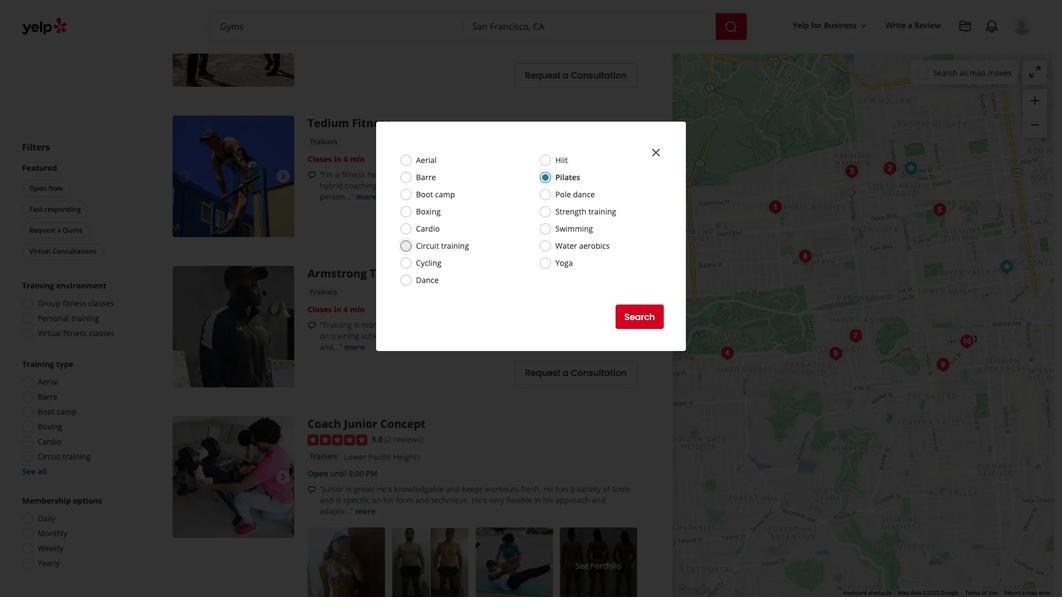 Task type: vqa. For each thing, say whether or not it's contained in the screenshot.
'Sunset Gym' image
yes



Task type: locate. For each thing, give the bounding box(es) containing it.
trainers link left the west
[[308, 0, 340, 11]]

map left "error" on the right
[[1027, 591, 1038, 597]]

2 trainers button from the top
[[308, 137, 340, 148]]

consultation for "providing personal training, group fitness, and functional movement for folks looking to train outdoors or at home."
[[571, 69, 627, 82]]

i left the will
[[381, 180, 384, 191]]

or left at
[[383, 44, 391, 54]]

on inside "junior is great! he's knowledgable and keeps workouts fresh. he has a variety of tools and is specific on his form and technique. he's very flexible in his approach and adapts…"
[[372, 496, 382, 506]]

he's down pm
[[377, 484, 392, 495]]

1 vertical spatial circuit training
[[38, 452, 91, 462]]

on inside "training is more than a job to me, it's my passion and my purpose. currently focusing on training athletes to better assist them in mobility, flexibility, injury prevention and…"
[[320, 331, 329, 341]]

2 option group from the top
[[19, 359, 137, 478]]

fitness down personal training
[[63, 328, 87, 339]]

more for junior
[[355, 507, 376, 517]]

1 next image from the top
[[277, 170, 290, 183]]

4 trainers from the top
[[310, 452, 337, 462]]

berkeley
[[364, 1, 395, 11]]

0 horizontal spatial boxing
[[38, 422, 62, 432]]

map for error
[[1027, 591, 1038, 597]]

next image
[[277, 170, 290, 183], [277, 471, 290, 484]]

search dialog
[[0, 0, 1063, 598]]

0 vertical spatial circuit
[[416, 241, 439, 251]]

virtual for virtual fitness classes
[[38, 328, 61, 339]]

is right "training
[[354, 320, 360, 330]]

slideshow element for coach
[[173, 417, 294, 538]]

boxing inside search dialog
[[416, 206, 441, 217]]

1 vertical spatial boot camp
[[38, 407, 77, 417]]

1 vertical spatial request a consultation button
[[515, 211, 638, 235]]

boot down 10
[[416, 189, 433, 200]]

option group containing training environment
[[19, 281, 137, 343]]

virtual inside button
[[29, 247, 51, 256]]

1 vertical spatial boxing
[[38, 422, 62, 432]]

the yard image
[[879, 157, 901, 180]]

to
[[320, 44, 327, 54], [422, 180, 429, 191], [421, 320, 429, 330], [392, 331, 400, 341]]

1 horizontal spatial his
[[543, 496, 554, 506]]

request a consultation button for "providing personal training, group fitness, and functional movement for folks looking to train outdoors or at home."
[[515, 63, 638, 88]]

0 horizontal spatial boot
[[38, 407, 55, 417]]

4 trainers link from the top
[[308, 452, 340, 463]]

1 trainers from the top
[[310, 1, 337, 10]]

slideshow element for tedium
[[173, 116, 294, 237]]

0 vertical spatial barre
[[416, 172, 436, 183]]

0 horizontal spatial he's
[[377, 484, 392, 495]]

2 request a consultation from the top
[[525, 217, 627, 229]]

1 4 from the top
[[344, 154, 348, 164]]

16 speech v2 image
[[308, 34, 317, 43], [308, 171, 317, 180], [308, 486, 317, 495]]

1 horizontal spatial cardio
[[416, 224, 440, 234]]

search inside button
[[625, 311, 655, 324]]

1 vertical spatial fitness
[[63, 298, 86, 309]]

1 vertical spatial map
[[1027, 591, 1038, 597]]

koret health and recreation center image
[[795, 245, 817, 268]]

2 trainers from the top
[[310, 137, 337, 147]]

2 vertical spatial of
[[982, 591, 988, 597]]

0 vertical spatial 16 speech v2 image
[[308, 34, 317, 43]]

personal
[[359, 33, 390, 43]]

camp inside option group
[[57, 407, 77, 417]]

training up 'group'
[[22, 281, 54, 291]]

1 horizontal spatial boot
[[416, 189, 433, 200]]

my
[[458, 320, 470, 330], [517, 320, 528, 330]]

and inside ""providing personal training, group fitness, and functional movement for folks looking to train outdoors or at home.""
[[476, 33, 489, 43]]

1 horizontal spatial search
[[934, 67, 958, 78]]

map data ©2023 google
[[899, 591, 959, 597]]

boot camp down type
[[38, 407, 77, 417]]

trainers button down 5 star rating image
[[308, 452, 340, 463]]

closes in 4 min up "training
[[308, 304, 365, 315]]

tools
[[613, 484, 630, 495]]

1 horizontal spatial camp
[[435, 189, 455, 200]]

option group
[[19, 281, 137, 343], [19, 359, 137, 478], [19, 496, 137, 573]]

training down dance
[[589, 206, 617, 217]]

circuit
[[416, 241, 439, 251], [38, 452, 61, 462]]

trainers button
[[308, 0, 340, 11], [308, 137, 340, 148], [308, 287, 340, 298], [308, 452, 340, 463]]

0 horizontal spatial of
[[454, 169, 462, 180]]

1 vertical spatial search
[[625, 311, 655, 324]]

0 vertical spatial of
[[454, 169, 462, 180]]

0 vertical spatial map
[[970, 67, 987, 78]]

see all button
[[22, 467, 47, 477]]

1 vertical spatial boot
[[38, 407, 55, 417]]

focusing
[[600, 320, 631, 330]]

0 vertical spatial classes
[[88, 298, 114, 309]]

report
[[1005, 591, 1021, 597]]

request a consultation down folks
[[525, 69, 627, 82]]

strength
[[556, 206, 587, 217]]

of up house
[[454, 169, 462, 180]]

1 horizontal spatial boot camp
[[416, 189, 455, 200]]

more link for junior
[[355, 507, 376, 517]]

hiit
[[556, 155, 568, 166]]

0 vertical spatial circuit training
[[416, 241, 469, 251]]

2 horizontal spatial is
[[354, 320, 360, 330]]

2 closes from the top
[[308, 304, 332, 315]]

0 horizontal spatial i
[[381, 180, 384, 191]]

for right the yelp
[[812, 20, 822, 31]]

training up options
[[63, 452, 91, 462]]

1 vertical spatial or
[[474, 180, 482, 191]]

review
[[915, 20, 942, 31]]

in- down person,
[[586, 180, 596, 191]]

2 min from the top
[[350, 304, 365, 315]]

virtual fitness classes
[[38, 328, 114, 339]]

variety
[[577, 484, 601, 495]]

a inside the "i'm a fitness nerd with over 10 years of experience. i offer 1:1 online, in-person, and hybrid coaching. i will travel to your house or an agreed upon location for in- person…"
[[335, 169, 340, 180]]

None search field
[[211, 13, 749, 40]]

and
[[476, 33, 489, 43], [609, 169, 623, 180], [501, 320, 515, 330], [446, 484, 460, 495], [320, 496, 334, 506], [416, 496, 430, 506], [592, 496, 606, 506]]

his down he
[[543, 496, 554, 506]]

moves
[[989, 67, 1012, 78]]

request a consultation button for "training is more than a job to me, it's my passion and my purpose. currently focusing on training athletes to better assist them in mobility, flexibility, injury prevention and…"
[[515, 361, 638, 386]]

2 16 speech v2 image from the top
[[308, 171, 317, 180]]

boot down training type
[[38, 407, 55, 417]]

injury
[[547, 331, 567, 341]]

0 vertical spatial in-
[[571, 169, 580, 180]]

1 vertical spatial in-
[[586, 180, 596, 191]]

and right fitness,
[[476, 33, 489, 43]]

train
[[329, 44, 346, 54]]

1 vertical spatial option group
[[19, 359, 137, 478]]

open for open until 9:00 pm
[[308, 469, 329, 479]]

0 vertical spatial camp
[[435, 189, 455, 200]]

and down variety
[[592, 496, 606, 506]]

training
[[370, 266, 416, 281], [22, 281, 54, 291], [22, 359, 54, 370]]

1 vertical spatial closes
[[308, 304, 332, 315]]

location
[[543, 180, 572, 191]]

0 horizontal spatial map
[[970, 67, 987, 78]]

map right as
[[970, 67, 987, 78]]

fresh.
[[521, 484, 542, 495]]

1 closes from the top
[[308, 154, 332, 164]]

more link
[[430, 44, 451, 54], [356, 191, 377, 202], [345, 342, 365, 352], [355, 507, 376, 517]]

3 consultation from the top
[[571, 367, 627, 380]]

aerial inside search dialog
[[416, 155, 437, 166]]

trainers button down tedium
[[308, 137, 340, 148]]

slideshow element
[[173, 116, 294, 237], [173, 417, 294, 538]]

1 horizontal spatial map
[[1027, 591, 1038, 597]]

virtual inside option group
[[38, 328, 61, 339]]

request a consultation button up water aerobics
[[515, 211, 638, 235]]

1 horizontal spatial on
[[372, 496, 382, 506]]

adapts…"
[[320, 507, 353, 517]]

in up hybrid
[[334, 154, 342, 164]]

next image for coach
[[277, 471, 290, 484]]

1 vertical spatial for
[[571, 33, 581, 43]]

closes up 16 speech v2 icon
[[308, 304, 332, 315]]

trainers button left the west
[[308, 0, 340, 11]]

0 horizontal spatial on
[[320, 331, 329, 341]]

request a consultation
[[525, 69, 627, 82], [525, 217, 627, 229], [525, 367, 627, 380]]

to down 10
[[422, 180, 429, 191]]

3 option group from the top
[[19, 496, 137, 573]]

for inside ""providing personal training, group fitness, and functional movement for folks looking to train outdoors or at home.""
[[571, 33, 581, 43]]

more up athletes
[[362, 320, 381, 330]]

1 trainers button from the top
[[308, 0, 340, 11]]

0 vertical spatial closes in 4 min
[[308, 154, 365, 164]]

camp down years
[[435, 189, 455, 200]]

0 vertical spatial see
[[22, 467, 36, 477]]

0 vertical spatial next image
[[277, 170, 290, 183]]

them
[[448, 331, 467, 341]]

trainers button for 2nd trainers link from the bottom of the page
[[308, 287, 340, 298]]

a right report
[[1023, 591, 1026, 597]]

1 vertical spatial cardio
[[38, 437, 61, 447]]

the firm sf image
[[845, 325, 867, 347]]

16 speech v2 image left "providing
[[308, 34, 317, 43]]

classes for group fitness classes
[[88, 298, 114, 309]]

training for group fitness classes
[[22, 281, 54, 291]]

and down knowledgable
[[416, 496, 430, 506]]

4 up coaching.
[[344, 154, 348, 164]]

water aerobics
[[556, 241, 610, 251]]

trainers link down armstrong on the top left of the page
[[308, 287, 340, 298]]

boot
[[416, 189, 433, 200], [38, 407, 55, 417]]

previous image
[[177, 170, 190, 183], [177, 471, 190, 484]]

user actions element
[[785, 14, 1048, 82]]

trainers for 1st trainers link from the top of the page
[[310, 1, 337, 10]]

2 vertical spatial fitness
[[63, 328, 87, 339]]

live fit gym - inner richmond image
[[765, 196, 787, 218]]

1 vertical spatial virtual
[[38, 328, 61, 339]]

1 option group from the top
[[19, 281, 137, 343]]

1 vertical spatial slideshow element
[[173, 417, 294, 538]]

request inside button
[[29, 226, 55, 235]]

1 trainers link from the top
[[308, 0, 340, 11]]

yelp
[[794, 20, 810, 31]]

1 min from the top
[[350, 154, 365, 164]]

purpose.
[[530, 320, 563, 330]]

2 vertical spatial request a consultation
[[525, 367, 627, 380]]

"i'm a fitness nerd with over 10 years of experience. i offer 1:1 online, in-person, and hybrid coaching. i will travel to your house or an agreed upon location for in- person…"
[[320, 169, 623, 202]]

0 vertical spatial on
[[320, 331, 329, 341]]

in right them
[[469, 331, 476, 341]]

0 vertical spatial boot camp
[[416, 189, 455, 200]]

1 horizontal spatial of
[[603, 484, 611, 495]]

trainers
[[310, 1, 337, 10], [310, 137, 337, 147], [310, 288, 337, 297], [310, 452, 337, 462]]

featured
[[22, 163, 57, 173]]

aerial down training type
[[38, 377, 58, 387]]

1 vertical spatial open
[[308, 469, 329, 479]]

0 vertical spatial boxing
[[416, 206, 441, 217]]

0 vertical spatial consultation
[[571, 69, 627, 82]]

boot camp
[[416, 189, 455, 200], [38, 407, 77, 417]]

online,
[[544, 169, 569, 180]]

it's
[[446, 320, 456, 330]]

2 vertical spatial consultation
[[571, 367, 627, 380]]

group
[[1023, 89, 1048, 138]]

16 speech v2 image left "i'm
[[308, 171, 317, 180]]

virtual down personal
[[38, 328, 61, 339]]

circuit training up all
[[38, 452, 91, 462]]

option group containing training type
[[19, 359, 137, 478]]

4 up "training
[[344, 304, 348, 315]]

closes in 4 min up "i'm
[[308, 154, 365, 164]]

open inside button
[[29, 184, 47, 193]]

1 consultation from the top
[[571, 69, 627, 82]]

open now
[[29, 184, 63, 193]]

more right and…"
[[345, 342, 365, 352]]

1 vertical spatial next image
[[277, 471, 290, 484]]

1 vertical spatial of
[[603, 484, 611, 495]]

16 speech v2 image for coach
[[308, 486, 317, 495]]

2 my from the left
[[517, 320, 528, 330]]

0 vertical spatial request a consultation button
[[515, 63, 638, 88]]

0 vertical spatial is
[[354, 320, 360, 330]]

circuit up all
[[38, 452, 61, 462]]

i up agreed
[[508, 169, 510, 180]]

1 horizontal spatial is
[[346, 484, 352, 495]]

tedium
[[308, 116, 349, 131]]

3 trainers link from the top
[[308, 287, 340, 298]]

closes up "i'm
[[308, 154, 332, 164]]

next image left "i'm
[[277, 170, 290, 183]]

"training is more than a job to me, it's my passion and my purpose. currently focusing on training athletes to better assist them in mobility, flexibility, injury prevention and…"
[[320, 320, 631, 352]]

barre
[[416, 172, 436, 183], [38, 392, 58, 402]]

2 vertical spatial 16 speech v2 image
[[308, 486, 317, 495]]

of left use
[[982, 591, 988, 597]]

1 request a consultation from the top
[[525, 69, 627, 82]]

1 vertical spatial is
[[346, 484, 352, 495]]

1 horizontal spatial boxing
[[416, 206, 441, 217]]

0 vertical spatial or
[[383, 44, 391, 54]]

more link down coaching.
[[356, 191, 377, 202]]

on down great!
[[372, 496, 382, 506]]

next image left until
[[277, 471, 290, 484]]

0 vertical spatial fitness
[[342, 169, 365, 180]]

years
[[433, 169, 452, 180]]

3 16 speech v2 image from the top
[[308, 486, 317, 495]]

is up specific
[[346, 484, 352, 495]]

0 horizontal spatial camp
[[57, 407, 77, 417]]

1 vertical spatial circuit
[[38, 452, 61, 462]]

my right it's at the left
[[458, 320, 470, 330]]

in
[[334, 154, 342, 164], [334, 304, 342, 315], [469, 331, 476, 341], [535, 496, 541, 506]]

0 vertical spatial request a consultation
[[525, 69, 627, 82]]

0 vertical spatial for
[[812, 20, 822, 31]]

request down the fast-
[[29, 226, 55, 235]]

a right write
[[908, 20, 913, 31]]

1 request a consultation button from the top
[[515, 63, 638, 88]]

fitness sf - fillmore image
[[929, 199, 951, 221]]

1 vertical spatial request a consultation
[[525, 217, 627, 229]]

2 4 from the top
[[344, 304, 348, 315]]

0 horizontal spatial my
[[458, 320, 470, 330]]

consultation down folks
[[571, 69, 627, 82]]

4 trainers button from the top
[[308, 452, 340, 463]]

0 vertical spatial he's
[[377, 484, 392, 495]]

1 horizontal spatial barre
[[416, 172, 436, 183]]

and up mobility,
[[501, 320, 515, 330]]

flexibility,
[[511, 331, 545, 341]]

consultation down prevention
[[571, 367, 627, 380]]

consultation for "training is more than a job to me, it's my passion and my purpose. currently focusing on training athletes to better assist them in mobility, flexibility, injury prevention and…"
[[571, 367, 627, 380]]

upon
[[522, 180, 541, 191]]

0 vertical spatial virtual
[[29, 247, 51, 256]]

2 next image from the top
[[277, 471, 290, 484]]

for down person,
[[574, 180, 584, 191]]

1 vertical spatial 16 speech v2 image
[[308, 171, 317, 180]]

membership options
[[22, 496, 102, 506]]

live fit gym - castro image
[[956, 331, 978, 353]]

1 horizontal spatial circuit
[[416, 241, 439, 251]]

0 horizontal spatial circuit training
[[38, 452, 91, 462]]

3 request a consultation from the top
[[525, 367, 627, 380]]

0 horizontal spatial see
[[22, 467, 36, 477]]

a left quote
[[57, 226, 61, 235]]

trainers down 5 star rating image
[[310, 452, 337, 462]]

tedium fitness image
[[173, 116, 294, 237]]

jewish community center of san francisco - jccsf image
[[841, 160, 863, 182], [841, 160, 863, 182]]

2 previous image from the top
[[177, 471, 190, 484]]

coach junior concept
[[308, 417, 426, 432]]

3 request a consultation button from the top
[[515, 361, 638, 386]]

request for 2nd request a consultation button from the top of the page
[[525, 217, 561, 229]]

open left now
[[29, 184, 47, 193]]

to right job
[[421, 320, 429, 330]]

in up "training
[[334, 304, 342, 315]]

4 for armstrong
[[344, 304, 348, 315]]

trainers down armstrong on the top left of the page
[[310, 288, 337, 297]]

aerial up 10
[[416, 155, 437, 166]]

boot inside search dialog
[[416, 189, 433, 200]]

1 slideshow element from the top
[[173, 116, 294, 237]]

more down group in the left of the page
[[430, 44, 451, 54]]

more down coaching.
[[356, 191, 377, 202]]

boxing up all
[[38, 422, 62, 432]]

cardio up all
[[38, 437, 61, 447]]

west berkeley
[[344, 1, 395, 11]]

request a consultation down prevention
[[525, 367, 627, 380]]

request a quote
[[29, 226, 83, 235]]

reviews)
[[394, 434, 423, 445]]

dance
[[416, 275, 439, 286]]

tedium fitness
[[308, 116, 391, 131]]

is for coach
[[346, 484, 352, 495]]

boot inside option group
[[38, 407, 55, 417]]

dance
[[573, 189, 595, 200]]

and right person,
[[609, 169, 623, 180]]

trainers down tedium
[[310, 137, 337, 147]]

notifications image
[[986, 20, 999, 33]]

"providing personal training, group fitness, and functional movement for folks looking to train outdoors or at home."
[[320, 33, 629, 54]]

use
[[989, 591, 998, 597]]

in down 'fresh.'
[[535, 496, 541, 506]]

or left the an
[[474, 180, 482, 191]]

report a map error
[[1005, 591, 1051, 597]]

live fit gym - hayes valley image
[[996, 256, 1018, 278]]

a left job
[[402, 320, 406, 330]]

search button
[[616, 305, 664, 329]]

more link for training
[[345, 342, 365, 352]]

more for fitness
[[356, 191, 377, 202]]

request a consultation up water aerobics
[[525, 217, 627, 229]]

fitness for group fitness classes
[[63, 298, 86, 309]]

of
[[454, 169, 462, 180], [603, 484, 611, 495], [982, 591, 988, 597]]

2 request a consultation button from the top
[[515, 211, 638, 235]]

featured group
[[20, 163, 137, 262]]

environment
[[56, 281, 107, 291]]

0 vertical spatial cardio
[[416, 224, 440, 234]]

fitness
[[342, 169, 365, 180], [63, 298, 86, 309], [63, 328, 87, 339]]

request a consultation button down folks
[[515, 63, 638, 88]]

is
[[354, 320, 360, 330], [346, 484, 352, 495], [336, 496, 341, 506]]

of inside the "i'm a fitness nerd with over 10 years of experience. i offer 1:1 online, in-person, and hybrid coaching. i will travel to your house or an agreed upon location for in- person…"
[[454, 169, 462, 180]]

cycling
[[416, 258, 442, 268]]

keeps
[[462, 484, 483, 495]]

very
[[489, 496, 505, 506]]

or inside ""providing personal training, group fitness, and functional movement for folks looking to train outdoors or at home.""
[[383, 44, 391, 54]]

keyboard
[[844, 591, 867, 597]]

to left train
[[320, 44, 327, 54]]

my up flexibility,
[[517, 320, 528, 330]]

quote
[[63, 226, 83, 235]]

or
[[383, 44, 391, 54], [474, 180, 482, 191]]

request for request a consultation button corresponding to "training is more than a job to me, it's my passion and my purpose. currently focusing on training athletes to better assist them in mobility, flexibility, injury prevention and…"
[[525, 367, 561, 380]]

training left 'dance'
[[370, 266, 416, 281]]

min for tedium
[[350, 154, 365, 164]]

training left type
[[22, 359, 54, 370]]

pole dance
[[556, 189, 595, 200]]

0 vertical spatial i
[[508, 169, 510, 180]]

boxing
[[416, 206, 441, 217], [38, 422, 62, 432]]

closes in 4 min for armstrong
[[308, 304, 365, 315]]

a inside 'link'
[[908, 20, 913, 31]]

0 vertical spatial previous image
[[177, 170, 190, 183]]

2 slideshow element from the top
[[173, 417, 294, 538]]

armstrong training image
[[173, 266, 294, 388]]

0 horizontal spatial cardio
[[38, 437, 61, 447]]

request a consultation for "providing personal training, group fitness, and functional movement for folks looking to train outdoors or at home."
[[525, 69, 627, 82]]

virtual down request a quote button
[[29, 247, 51, 256]]

offer
[[512, 169, 529, 180]]

1 vertical spatial he's
[[472, 496, 487, 506]]

over
[[404, 169, 420, 180]]

trainers button down armstrong on the top left of the page
[[308, 287, 340, 298]]

google image
[[676, 583, 712, 598]]

2 closes in 4 min from the top
[[308, 304, 365, 315]]

request up 'water'
[[525, 217, 561, 229]]

his left form
[[384, 496, 394, 506]]

0 vertical spatial closes
[[308, 154, 332, 164]]

1 previous image from the top
[[177, 170, 190, 183]]

circuit training
[[416, 241, 469, 251], [38, 452, 91, 462]]

1 closes in 4 min from the top
[[308, 154, 365, 164]]

virtual for virtual consultations
[[29, 247, 51, 256]]

for inside button
[[812, 20, 822, 31]]

3 trainers from the top
[[310, 288, 337, 297]]

0 horizontal spatial search
[[625, 311, 655, 324]]

or inside the "i'm a fitness nerd with over 10 years of experience. i offer 1:1 online, in-person, and hybrid coaching. i will travel to your house or an agreed upon location for in- person…"
[[474, 180, 482, 191]]

classes down personal training
[[89, 328, 114, 339]]

1 horizontal spatial he's
[[472, 496, 487, 506]]

1 vertical spatial on
[[372, 496, 382, 506]]

1 horizontal spatial aerial
[[416, 155, 437, 166]]

2 vertical spatial for
[[574, 180, 584, 191]]

approach
[[556, 496, 590, 506]]

camp inside search dialog
[[435, 189, 455, 200]]

0 horizontal spatial his
[[384, 496, 394, 506]]

0 vertical spatial open
[[29, 184, 47, 193]]

a
[[908, 20, 913, 31], [563, 69, 569, 82], [335, 169, 340, 180], [563, 217, 569, 229], [57, 226, 61, 235], [402, 320, 406, 330], [563, 367, 569, 380], [571, 484, 575, 495], [1023, 591, 1026, 597]]

pole
[[556, 189, 571, 200]]

he's down keeps
[[472, 496, 487, 506]]

3 trainers button from the top
[[308, 287, 340, 298]]

fitness up coaching.
[[342, 169, 365, 180]]

0 vertical spatial search
[[934, 67, 958, 78]]

is inside "training is more than a job to me, it's my passion and my purpose. currently focusing on training athletes to better assist them in mobility, flexibility, injury prevention and…"
[[354, 320, 360, 330]]

2 vertical spatial option group
[[19, 496, 137, 573]]

open for open now
[[29, 184, 47, 193]]

boxing down your on the top left of page
[[416, 206, 441, 217]]

0 vertical spatial min
[[350, 154, 365, 164]]

write a review link
[[882, 16, 946, 36]]

athletes
[[361, 331, 390, 341]]

more for training
[[345, 342, 365, 352]]

and…"
[[320, 342, 343, 352]]

2 vertical spatial request a consultation button
[[515, 361, 638, 386]]

of left tools
[[603, 484, 611, 495]]

1:1
[[531, 169, 542, 180]]

and inside the "i'm a fitness nerd with over 10 years of experience. i offer 1:1 online, in-person, and hybrid coaching. i will travel to your house or an agreed upon location for in- person…"
[[609, 169, 623, 180]]

see left all
[[22, 467, 36, 477]]



Task type: describe. For each thing, give the bounding box(es) containing it.
0 horizontal spatial is
[[336, 496, 341, 506]]

boxing inside option group
[[38, 422, 62, 432]]

technique.
[[432, 496, 470, 506]]

concept
[[381, 417, 426, 432]]

business
[[824, 20, 857, 31]]

a inside button
[[57, 226, 61, 235]]

request for request a quote button
[[29, 226, 55, 235]]

"junior
[[320, 484, 344, 495]]

currently
[[565, 320, 598, 330]]

terms of use
[[966, 591, 998, 597]]

0 horizontal spatial barre
[[38, 392, 58, 402]]

flexible
[[507, 496, 533, 506]]

10
[[422, 169, 431, 180]]

classes for virtual fitness classes
[[89, 328, 114, 339]]

2 his from the left
[[543, 496, 554, 506]]

fitness sf - castro image
[[932, 354, 955, 376]]

agreed
[[495, 180, 520, 191]]

16 speech v2 image for tedium
[[308, 171, 317, 180]]

to inside ""providing personal training, group fitness, and functional movement for folks looking to train outdoors or at home.""
[[320, 44, 327, 54]]

than
[[383, 320, 400, 330]]

0 horizontal spatial circuit
[[38, 452, 61, 462]]

0 horizontal spatial boot camp
[[38, 407, 77, 417]]

is for armstrong
[[354, 320, 360, 330]]

personal training
[[38, 313, 99, 324]]

yearly
[[38, 558, 60, 569]]

a down "movement"
[[563, 69, 569, 82]]

to down than
[[392, 331, 400, 341]]

keyboard shortcuts
[[844, 591, 892, 597]]

16 chevron down v2 image
[[860, 21, 868, 30]]

west
[[344, 1, 362, 11]]

coach junior concept link
[[308, 417, 426, 432]]

circuit inside search dialog
[[416, 241, 439, 251]]

circuit training inside option group
[[38, 452, 91, 462]]

your
[[431, 180, 448, 191]]

option group containing membership options
[[19, 496, 137, 573]]

boot camp inside search dialog
[[416, 189, 455, 200]]

search image
[[725, 20, 738, 34]]

an
[[484, 180, 493, 191]]

projects image
[[959, 20, 973, 33]]

to inside the "i'm a fitness nerd with over 10 years of experience. i offer 1:1 online, in-person, and hybrid coaching. i will travel to your house or an agreed upon location for in- person…"
[[422, 180, 429, 191]]

tedium fitness link
[[308, 116, 391, 131]]

now
[[48, 184, 63, 193]]

previous image for coach junior concept
[[177, 471, 190, 484]]

next image for tedium
[[277, 170, 290, 183]]

group fitness classes
[[38, 298, 114, 309]]

training for aerial
[[22, 359, 54, 370]]

coach junior concept image
[[900, 157, 922, 180]]

in inside "junior is great! he's knowledgable and keeps workouts fresh. he has a variety of tools and is specific on his form and technique. he's very flexible in his approach and adapts…"
[[535, 496, 541, 506]]

fitness
[[352, 116, 391, 131]]

pm
[[366, 469, 378, 479]]

functional
[[491, 33, 528, 43]]

cardio inside search dialog
[[416, 224, 440, 234]]

zoom out image
[[1029, 119, 1042, 132]]

virtual consultations button
[[22, 244, 104, 260]]

nerd
[[367, 169, 385, 180]]

expand map image
[[1029, 65, 1042, 79]]

keyboard shortcuts button
[[844, 590, 892, 598]]

a inside "training is more than a job to me, it's my passion and my purpose. currently focusing on training athletes to better assist them in mobility, flexibility, injury prevention and…"
[[402, 320, 406, 330]]

see for see portfolio
[[576, 561, 589, 572]]

0 horizontal spatial in-
[[571, 169, 580, 180]]

1 his from the left
[[384, 496, 394, 506]]

request a consultation for "training is more than a job to me, it's my passion and my purpose. currently focusing on training athletes to better assist them in mobility, flexibility, injury prevention and…"
[[525, 367, 627, 380]]

junior
[[344, 417, 378, 432]]

virtual consultations
[[29, 247, 97, 256]]

of inside "junior is great! he's knowledgable and keeps workouts fresh. he has a variety of tools and is specific on his form and technique. he's very flexible in his approach and adapts…"
[[603, 484, 611, 495]]

fitness inside the "i'm a fitness nerd with over 10 years of experience. i offer 1:1 online, in-person, and hybrid coaching. i will travel to your house or an agreed upon location for in- person…"
[[342, 169, 365, 180]]

map region
[[671, 33, 1063, 598]]

9:00
[[349, 469, 364, 479]]

aerial inside option group
[[38, 377, 58, 387]]

request a quote button
[[22, 223, 90, 239]]

zoom in image
[[1029, 94, 1042, 107]]

fast-responding
[[29, 205, 81, 214]]

coaching.
[[345, 180, 379, 191]]

circuit training inside search dialog
[[416, 241, 469, 251]]

2 consultation from the top
[[571, 217, 627, 229]]

membership
[[22, 496, 71, 506]]

form
[[396, 496, 414, 506]]

closes for tedium fitness
[[308, 154, 332, 164]]

see portfolio
[[576, 561, 622, 572]]

for inside the "i'm a fitness nerd with over 10 years of experience. i offer 1:1 online, in-person, and hybrid coaching. i will travel to your house or an agreed upon location for in- person…"
[[574, 180, 584, 191]]

knowledgable
[[394, 484, 444, 495]]

type
[[56, 359, 73, 370]]

fast-responding button
[[22, 201, 88, 218]]

training environment
[[22, 281, 107, 291]]

all
[[38, 467, 47, 477]]

map for moves
[[970, 67, 987, 78]]

water
[[556, 241, 577, 251]]

google
[[941, 591, 959, 597]]

training type
[[22, 359, 73, 370]]

see for see all
[[22, 467, 36, 477]]

1 16 speech v2 image from the top
[[308, 34, 317, 43]]

sunset gym image
[[717, 342, 739, 364]]

barre inside search dialog
[[416, 172, 436, 183]]

he
[[544, 484, 554, 495]]

search for search
[[625, 311, 655, 324]]

coach junior concept image
[[173, 417, 294, 538]]

2 trainers link from the top
[[308, 137, 340, 148]]

travel
[[399, 180, 420, 191]]

search for search as map moves
[[934, 67, 958, 78]]

pilates
[[556, 172, 581, 183]]

proto movement image
[[173, 0, 294, 87]]

fitness for virtual fitness classes
[[63, 328, 87, 339]]

report a map error link
[[1005, 591, 1051, 597]]

trainers for 2nd trainers link from the bottom of the page
[[310, 288, 337, 297]]

5.0
[[372, 434, 383, 445]]

terms
[[966, 591, 981, 597]]

4 for tedium
[[344, 154, 348, 164]]

live fit gym - cole valley image
[[825, 343, 847, 365]]

write
[[886, 20, 906, 31]]

group
[[38, 298, 61, 309]]

and up the technique.
[[446, 484, 460, 495]]

training up virtual fitness classes
[[71, 313, 99, 324]]

consultations
[[52, 247, 97, 256]]

in inside "training is more than a job to me, it's my passion and my purpose. currently focusing on training athletes to better assist them in mobility, flexibility, injury prevention and…"
[[469, 331, 476, 341]]

will
[[386, 180, 397, 191]]

1 horizontal spatial i
[[508, 169, 510, 180]]

request for request a consultation button associated with "providing personal training, group fitness, and functional movement for folks looking to train outdoors or at home."
[[525, 69, 561, 82]]

closes for armstrong training
[[308, 304, 332, 315]]

portfolio
[[591, 561, 622, 572]]

more link down group in the left of the page
[[430, 44, 451, 54]]

trainers button for 1st trainers link from the top of the page
[[308, 0, 340, 11]]

a up 'water'
[[563, 217, 569, 229]]

workouts
[[485, 484, 519, 495]]

mobility,
[[478, 331, 509, 341]]

armstrong
[[308, 266, 367, 281]]

close image
[[650, 146, 663, 159]]

training inside "training is more than a job to me, it's my passion and my purpose. currently focusing on training athletes to better assist them in mobility, flexibility, injury prevention and…"
[[331, 331, 359, 341]]

trainers button for 2nd trainers link
[[308, 137, 340, 148]]

more link for fitness
[[356, 191, 377, 202]]

"providing
[[320, 33, 357, 43]]

armstrong training link
[[308, 266, 416, 281]]

folks
[[583, 33, 600, 43]]

a inside "junior is great! he's knowledgable and keeps workouts fresh. he has a variety of tools and is specific on his form and technique. he's very flexible in his approach and adapts…"
[[571, 484, 575, 495]]

me,
[[431, 320, 444, 330]]

experience.
[[464, 169, 506, 180]]

16 speech v2 image
[[308, 321, 317, 330]]

5.0 (2 reviews)
[[372, 434, 423, 445]]

lower pacific heights
[[344, 452, 421, 463]]

previous image for tedium fitness
[[177, 170, 190, 183]]

options
[[73, 496, 102, 506]]

more inside "training is more than a job to me, it's my passion and my purpose. currently focusing on training athletes to better assist them in mobility, flexibility, injury prevention and…"
[[362, 320, 381, 330]]

home."
[[402, 44, 428, 54]]

1 vertical spatial i
[[381, 180, 384, 191]]

filters
[[22, 141, 50, 153]]

trainers for 2nd trainers link
[[310, 137, 337, 147]]

©2023
[[923, 591, 940, 597]]

passion
[[472, 320, 499, 330]]

closes in 4 min for tedium
[[308, 154, 365, 164]]

min for armstrong
[[350, 304, 365, 315]]

1 my from the left
[[458, 320, 470, 330]]

lower
[[344, 452, 366, 463]]

2 horizontal spatial of
[[982, 591, 988, 597]]

terms of use link
[[966, 591, 998, 597]]

great!
[[354, 484, 375, 495]]

coach
[[308, 417, 341, 432]]

a down injury
[[563, 367, 569, 380]]

trainers button for 4th trainers link from the top
[[308, 452, 340, 463]]

yelp for business button
[[789, 16, 873, 36]]

fitness,
[[448, 33, 474, 43]]

until
[[331, 469, 347, 479]]

and down "junior
[[320, 496, 334, 506]]

open now button
[[22, 180, 70, 197]]

trainers for 4th trainers link from the top
[[310, 452, 337, 462]]

(2
[[385, 434, 392, 445]]

and inside "training is more than a job to me, it's my passion and my purpose. currently focusing on training athletes to better assist them in mobility, flexibility, injury prevention and…"
[[501, 320, 515, 330]]

aerobics
[[579, 241, 610, 251]]

1 horizontal spatial in-
[[586, 180, 596, 191]]

heights
[[393, 452, 421, 463]]

has
[[556, 484, 569, 495]]

assist
[[426, 331, 446, 341]]

5 star rating image
[[308, 435, 368, 446]]

person…"
[[320, 191, 354, 202]]

movement
[[530, 33, 569, 43]]

training up cycling
[[441, 241, 469, 251]]



